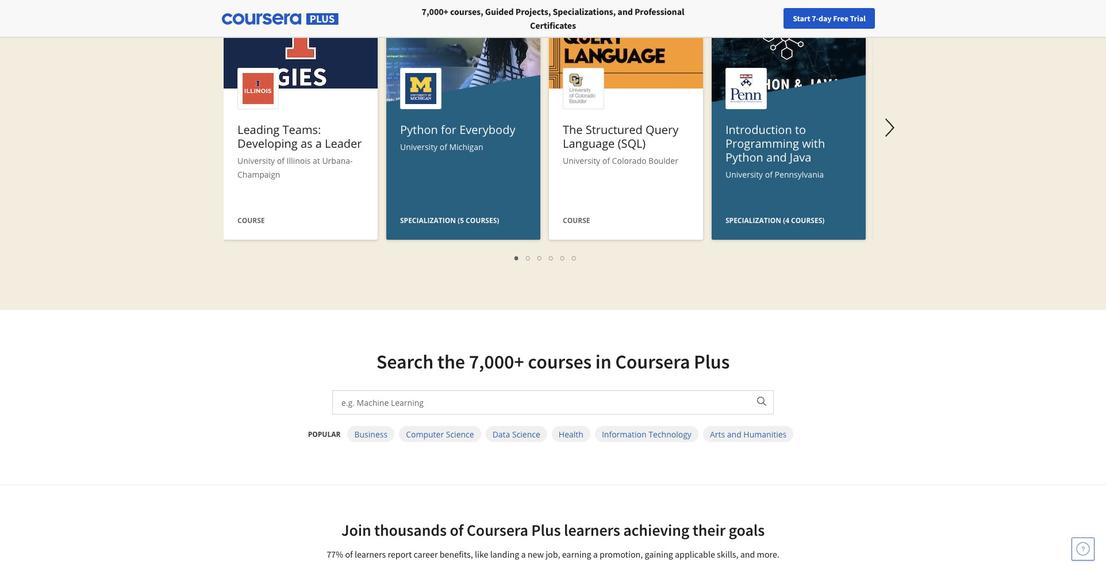 Task type: locate. For each thing, give the bounding box(es) containing it.
of
[[440, 142, 448, 152], [277, 155, 285, 166], [603, 155, 610, 166], [766, 169, 773, 180], [450, 520, 464, 541], [345, 549, 353, 560]]

a inside the leading teams: developing as a leader university of illinois at urbana- champaign
[[316, 136, 322, 151]]

course for leading teams: developing as a leader
[[238, 216, 265, 226]]

a right as on the top left
[[316, 136, 322, 151]]

university inside the leading teams: developing as a leader university of illinois at urbana- champaign
[[238, 155, 275, 166]]

1 horizontal spatial 7,000+
[[469, 350, 524, 374]]

2 science from the left
[[513, 429, 541, 440]]

0 horizontal spatial 7,000+
[[422, 6, 449, 17]]

with
[[803, 136, 826, 151]]

leader
[[325, 136, 362, 151]]

coursera right in
[[616, 350, 691, 374]]

the structured query language (sql). university of colorado boulder. course element
[[549, 13, 704, 243]]

(5
[[458, 216, 464, 226]]

course up 6
[[563, 216, 591, 226]]

1 courses) from the left
[[466, 216, 500, 226]]

landing
[[491, 549, 520, 560]]

learners
[[564, 520, 621, 541], [355, 549, 386, 560]]

0 horizontal spatial python
[[400, 122, 438, 138]]

of down for
[[440, 142, 448, 152]]

of inside introduction to programming with python and java university of pennsylvania
[[766, 169, 773, 180]]

of up benefits,
[[450, 520, 464, 541]]

popular
[[308, 429, 341, 439]]

learners down the join
[[355, 549, 386, 560]]

and inside button
[[728, 429, 742, 440]]

specialization inside python for everybody. university of michigan. specialization (5 courses) element
[[400, 216, 456, 226]]

urbana-
[[322, 155, 353, 166]]

5
[[561, 253, 566, 263]]

specialization inside introduction to programming with python and java. university of pennsylvania. specialization (4 courses) element
[[726, 216, 782, 226]]

(sql)
[[618, 136, 646, 151]]

2 courses) from the left
[[792, 216, 825, 226]]

science inside button
[[513, 429, 541, 440]]

university inside the structured query language (sql) university of colorado boulder
[[563, 155, 601, 166]]

university inside introduction to programming with python and java university of pennsylvania
[[726, 169, 764, 180]]

specialization left (4
[[726, 216, 782, 226]]

of inside the structured query language (sql) university of colorado boulder
[[603, 155, 610, 166]]

structured
[[586, 122, 643, 138]]

courses) right (5
[[466, 216, 500, 226]]

python for everybody university of michigan
[[400, 122, 516, 152]]

find your new career link
[[856, 12, 940, 26]]

find
[[862, 13, 876, 24]]

and right skills,
[[741, 549, 756, 560]]

course down champaign
[[238, 216, 265, 226]]

Search the 7,000+ courses in Coursera Plus text field
[[333, 391, 750, 414]]

leading
[[238, 122, 280, 138]]

5 button
[[557, 251, 569, 265]]

learners up earning
[[564, 520, 621, 541]]

arts and humanities button
[[704, 426, 794, 442]]

university down programming
[[726, 169, 764, 180]]

gaining
[[645, 549, 674, 560]]

guided
[[485, 6, 514, 17]]

report
[[388, 549, 412, 560]]

new
[[528, 549, 544, 560]]

of left "pennsylvania"
[[766, 169, 773, 180]]

university up champaign
[[238, 155, 275, 166]]

coursera
[[616, 350, 691, 374], [467, 520, 529, 541]]

python left for
[[400, 122, 438, 138]]

of inside python for everybody university of michigan
[[440, 142, 448, 152]]

specialization for python
[[726, 216, 782, 226]]

science right data
[[513, 429, 541, 440]]

(4
[[784, 216, 790, 226]]

science inside button
[[446, 429, 474, 440]]

3 button
[[534, 251, 546, 265]]

0 horizontal spatial plus
[[532, 520, 561, 541]]

science right computer
[[446, 429, 474, 440]]

1 horizontal spatial coursera
[[616, 350, 691, 374]]

courses) right (4
[[792, 216, 825, 226]]

1 horizontal spatial course
[[563, 216, 591, 226]]

7,000+ right the
[[469, 350, 524, 374]]

77% of learners report career benefits, like landing a new job, earning a promotion, gaining applicable skills, and more.
[[327, 549, 780, 560]]

1 horizontal spatial courses)
[[792, 216, 825, 226]]

courses)
[[466, 216, 500, 226], [792, 216, 825, 226]]

a left new
[[521, 549, 526, 560]]

and left professional
[[618, 6, 633, 17]]

7,000+ left the courses,
[[422, 6, 449, 17]]

python
[[400, 122, 438, 138], [726, 150, 764, 165]]

courses) for michigan
[[466, 216, 500, 226]]

course
[[238, 216, 265, 226], [563, 216, 591, 226]]

1 vertical spatial plus
[[532, 520, 561, 541]]

programming
[[726, 136, 800, 151]]

2 specialization from the left
[[726, 216, 782, 226]]

0 horizontal spatial course
[[238, 216, 265, 226]]

1 horizontal spatial plus
[[694, 350, 730, 374]]

0 horizontal spatial specialization
[[400, 216, 456, 226]]

introduction
[[726, 122, 793, 138]]

specialization left (5
[[400, 216, 456, 226]]

0 vertical spatial 7,000+
[[422, 6, 449, 17]]

1 vertical spatial python
[[726, 150, 764, 165]]

champaign
[[238, 169, 280, 180]]

introduction to programming with python and java. university of pennsylvania. specialization (4 courses) element
[[712, 13, 866, 329]]

and right arts
[[728, 429, 742, 440]]

computer science button
[[399, 426, 481, 442]]

courses) inside introduction to programming with python and java. university of pennsylvania. specialization (4 courses) element
[[792, 216, 825, 226]]

python inside introduction to programming with python and java university of pennsylvania
[[726, 150, 764, 165]]

coursera up landing
[[467, 520, 529, 541]]

None search field
[[158, 7, 434, 30]]

data science
[[493, 429, 541, 440]]

0 vertical spatial learners
[[564, 520, 621, 541]]

goals
[[729, 520, 765, 541]]

computer science
[[406, 429, 474, 440]]

7,000+
[[422, 6, 449, 17], [469, 350, 524, 374]]

michigan
[[450, 142, 484, 152]]

python down introduction at the top right
[[726, 150, 764, 165]]

specialization (4 courses)
[[726, 216, 825, 226]]

technology
[[649, 429, 692, 440]]

start 7-day free trial button
[[784, 8, 876, 29]]

for
[[441, 122, 457, 138]]

university
[[400, 142, 438, 152], [238, 155, 275, 166], [563, 155, 601, 166], [726, 169, 764, 180]]

search the 7,000+ courses in coursera plus
[[377, 350, 730, 374]]

0 horizontal spatial courses)
[[466, 216, 500, 226]]

1 course from the left
[[238, 216, 265, 226]]

courses) for and
[[792, 216, 825, 226]]

1 horizontal spatial python
[[726, 150, 764, 165]]

1 specialization from the left
[[400, 216, 456, 226]]

a
[[316, 136, 322, 151], [521, 549, 526, 560], [594, 549, 598, 560]]

list containing 1
[[230, 251, 862, 265]]

a right earning
[[594, 549, 598, 560]]

science
[[446, 429, 474, 440], [513, 429, 541, 440]]

university down language
[[563, 155, 601, 166]]

specialization
[[400, 216, 456, 226], [726, 216, 782, 226]]

2 course from the left
[[563, 216, 591, 226]]

science for computer science
[[446, 429, 474, 440]]

of left the 'colorado'
[[603, 155, 610, 166]]

7,000+ inside 7,000+ courses, guided projects, specializations, and professional certificates
[[422, 6, 449, 17]]

1 science from the left
[[446, 429, 474, 440]]

of left illinois
[[277, 155, 285, 166]]

and
[[618, 6, 633, 17], [767, 150, 787, 165], [728, 429, 742, 440], [741, 549, 756, 560]]

1 vertical spatial 7,000+
[[469, 350, 524, 374]]

0 horizontal spatial coursera
[[467, 520, 529, 541]]

1 vertical spatial learners
[[355, 549, 386, 560]]

university left michigan
[[400, 142, 438, 152]]

and left java
[[767, 150, 787, 165]]

courses) inside python for everybody. university of michigan. specialization (5 courses) element
[[466, 216, 500, 226]]

colorado
[[612, 155, 647, 166]]

0 horizontal spatial science
[[446, 429, 474, 440]]

1 horizontal spatial specialization
[[726, 216, 782, 226]]

list
[[230, 251, 862, 265]]

0 vertical spatial python
[[400, 122, 438, 138]]

1 horizontal spatial science
[[513, 429, 541, 440]]

0 horizontal spatial a
[[316, 136, 322, 151]]



Task type: vqa. For each thing, say whether or not it's contained in the screenshot.
Executive associated with Executive MSc in Innovation and Entrepreneurship: Program Objectives
no



Task type: describe. For each thing, give the bounding box(es) containing it.
science for data science
[[513, 429, 541, 440]]

and inside 7,000+ courses, guided projects, specializations, and professional certificates
[[618, 6, 633, 17]]

coursera plus image
[[222, 13, 339, 25]]

data
[[493, 429, 511, 440]]

python for everybody. university of michigan. specialization (5 courses) element
[[387, 13, 541, 329]]

arts
[[710, 429, 726, 440]]

courses,
[[451, 6, 484, 17]]

like
[[475, 549, 489, 560]]

projects,
[[516, 6, 551, 17]]

day
[[819, 13, 832, 24]]

applicable
[[675, 549, 716, 560]]

find your new career
[[862, 13, 934, 24]]

1 vertical spatial coursera
[[467, 520, 529, 541]]

pennsylvania
[[775, 169, 824, 180]]

professional
[[635, 6, 685, 17]]

77%
[[327, 549, 344, 560]]

language
[[563, 136, 615, 151]]

illinois
[[287, 155, 311, 166]]

0 horizontal spatial learners
[[355, 549, 386, 560]]

in
[[596, 350, 612, 374]]

of inside the leading teams: developing as a leader university of illinois at urbana- champaign
[[277, 155, 285, 166]]

business
[[355, 429, 388, 440]]

boulder
[[649, 155, 679, 166]]

introduction to programming with python and java university of pennsylvania
[[726, 122, 826, 180]]

leading teams: developing as a leader. university of illinois at urbana-champaign. course element
[[224, 13, 378, 243]]

1
[[515, 253, 520, 263]]

0 vertical spatial plus
[[694, 350, 730, 374]]

7,000+ courses, guided projects, specializations, and professional certificates
[[422, 6, 685, 31]]

free
[[834, 13, 849, 24]]

the structured query language (sql) university of colorado boulder
[[563, 122, 679, 166]]

their
[[693, 520, 726, 541]]

next slide image
[[877, 114, 904, 142]]

7-
[[812, 13, 819, 24]]

and inside introduction to programming with python and java university of pennsylvania
[[767, 150, 787, 165]]

data science button
[[486, 426, 548, 442]]

specialization (5 courses)
[[400, 216, 500, 226]]

teams:
[[283, 122, 321, 138]]

2
[[526, 253, 531, 263]]

1 horizontal spatial a
[[521, 549, 526, 560]]

certificates
[[530, 20, 576, 31]]

career
[[912, 13, 934, 24]]

course for the structured query language (sql)
[[563, 216, 591, 226]]

the
[[438, 350, 465, 374]]

information technology
[[602, 429, 692, 440]]

job,
[[546, 549, 561, 560]]

earning
[[562, 549, 592, 560]]

python inside python for everybody university of michigan
[[400, 122, 438, 138]]

more.
[[757, 549, 780, 560]]

to
[[796, 122, 807, 138]]

computer
[[406, 429, 444, 440]]

6 button
[[569, 251, 580, 265]]

developing
[[238, 136, 298, 151]]

2 horizontal spatial a
[[594, 549, 598, 560]]

leading teams: developing as a leader university of illinois at urbana- champaign
[[238, 122, 362, 180]]

start 7-day free trial
[[794, 13, 866, 24]]

of right 77%
[[345, 549, 353, 560]]

help center image
[[1077, 543, 1091, 556]]

3
[[538, 253, 543, 263]]

promotion,
[[600, 549, 643, 560]]

query
[[646, 122, 679, 138]]

4 button
[[546, 251, 557, 265]]

achieving
[[624, 520, 690, 541]]

business button
[[348, 426, 395, 442]]

career
[[414, 549, 438, 560]]

0 vertical spatial coursera
[[616, 350, 691, 374]]

humanities
[[744, 429, 787, 440]]

skills,
[[717, 549, 739, 560]]

university inside python for everybody university of michigan
[[400, 142, 438, 152]]

6
[[572, 253, 577, 263]]

as
[[301, 136, 313, 151]]

4
[[549, 253, 554, 263]]

health
[[559, 429, 584, 440]]

1 horizontal spatial learners
[[564, 520, 621, 541]]

arts and humanities
[[710, 429, 787, 440]]

1 button
[[511, 251, 523, 265]]

search
[[377, 350, 434, 374]]

your
[[878, 13, 893, 24]]

join
[[342, 520, 371, 541]]

specialization for of
[[400, 216, 456, 226]]

benefits,
[[440, 549, 473, 560]]

2 button
[[523, 251, 534, 265]]

information
[[602, 429, 647, 440]]

information technology button
[[595, 426, 699, 442]]

specializations,
[[553, 6, 616, 17]]

courses
[[528, 350, 592, 374]]

at
[[313, 155, 320, 166]]

new
[[895, 13, 910, 24]]

java
[[790, 150, 812, 165]]

everybody
[[460, 122, 516, 138]]



